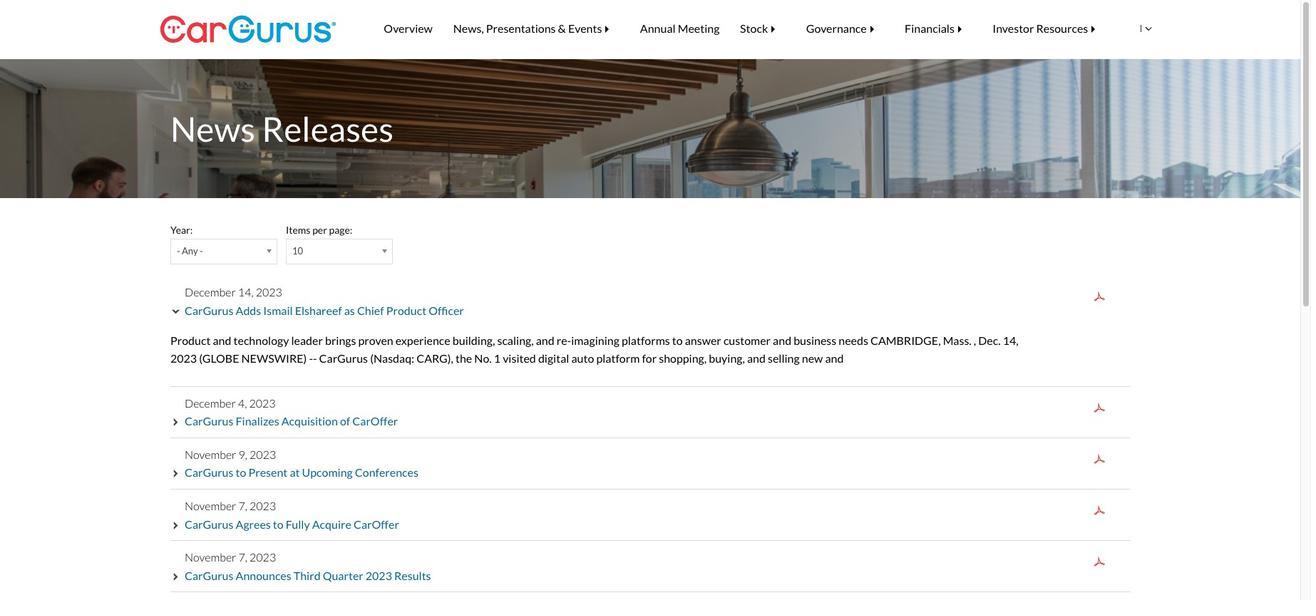 Task type: vqa. For each thing, say whether or not it's contained in the screenshot.
the bottommost Return
no



Task type: describe. For each thing, give the bounding box(es) containing it.
7, for agrees
[[239, 499, 248, 513]]

november for november 7, 2023 cargurus agrees to fully acquire caroffer
[[185, 499, 236, 513]]

presentations
[[486, 21, 556, 35]]

(nasdaq:
[[370, 352, 415, 365]]

9,
[[239, 448, 248, 461]]

meeting
[[678, 21, 720, 35]]

officer
[[429, 304, 464, 317]]

cargurus for december 14, 2023 cargurus adds ismail elshareef as chief product officer
[[185, 304, 234, 317]]

upcoming
[[302, 466, 353, 480]]

to inside november 7, 2023 cargurus agrees to fully acquire caroffer
[[273, 518, 284, 531]]

- any -
[[177, 246, 203, 257]]

needs
[[839, 334, 869, 347]]

releases
[[262, 108, 394, 149]]

product and technology leader brings proven experience building, scaling, and re-imagining platforms to answer customer and business needs cambridge, mass. , dec. 14, 2023 (globe newswire) -- cargurus (nasdaq: carg), the no. 1 visited digital auto platform for shopping, buying, and selling new and
[[171, 334, 1019, 365]]

year:
[[171, 224, 193, 236]]

product inside product and technology leader brings proven experience building, scaling, and re-imagining platforms to answer customer and business needs cambridge, mass. , dec. 14, 2023 (globe newswire) -- cargurus (nasdaq: carg), the no. 1 visited digital auto platform for shopping, buying, and selling new and
[[171, 334, 211, 347]]

results
[[395, 569, 431, 583]]

third
[[294, 569, 321, 583]]

4,
[[238, 396, 247, 410]]

2023 for announces
[[250, 551, 276, 564]]

14, inside december 14, 2023 cargurus adds ismail elshareef as chief product officer
[[238, 286, 254, 299]]

platform
[[597, 352, 640, 365]]

new
[[802, 352, 823, 365]]

(globe
[[199, 352, 239, 365]]

overview
[[384, 21, 433, 35]]

agrees
[[236, 518, 271, 531]]

10
[[292, 246, 303, 257]]

2023 left results
[[366, 569, 392, 583]]

finalizes
[[236, 415, 279, 428]]

selling
[[768, 352, 800, 365]]

for
[[642, 352, 657, 365]]

november 7, 2023 cargurus announces third quarter 2023 results
[[185, 551, 431, 583]]

the
[[456, 352, 472, 365]]

and up selling
[[773, 334, 792, 347]]

mass.
[[944, 334, 972, 347]]

items per page
[[286, 224, 350, 236]]

elshareef
[[295, 304, 342, 317]]

caroffer inside december 4, 2023 cargurus finalizes acquisition of caroffer
[[353, 415, 398, 428]]

building,
[[453, 334, 495, 347]]

to inside product and technology leader brings proven experience building, scaling, and re-imagining platforms to answer customer and business needs cambridge, mass. , dec. 14, 2023 (globe newswire) -- cargurus (nasdaq: carg), the no. 1 visited digital auto platform for shopping, buying, and selling new and
[[673, 334, 683, 347]]

cambridge,
[[871, 334, 941, 347]]

cargurus agrees to fully acquire caroffer link
[[185, 518, 399, 531]]

december 4, 2023 cargurus finalizes acquisition of caroffer
[[185, 396, 398, 428]]

at
[[290, 466, 300, 480]]

december 14, 2023 cargurus adds ismail elshareef as chief product officer
[[185, 286, 464, 317]]

investor resources
[[993, 21, 1089, 35]]

news
[[171, 108, 255, 149]]

december for december 14, 2023 cargurus adds ismail elshareef as chief product officer
[[185, 286, 236, 299]]

- any - link
[[171, 239, 278, 265]]

experience
[[396, 334, 451, 347]]

any
[[182, 246, 198, 257]]

brings
[[325, 334, 356, 347]]

caroffer inside november 7, 2023 cargurus agrees to fully acquire caroffer
[[354, 518, 399, 531]]

cargurus adds ismail elshareef as chief product officer link
[[185, 304, 464, 317]]

cargurus for november 7, 2023 cargurus announces third quarter 2023 results
[[185, 569, 234, 583]]

leader
[[291, 334, 323, 347]]

november 7, 2023 cargurus agrees to fully acquire caroffer
[[185, 499, 399, 531]]

dec.
[[979, 334, 1001, 347]]

news, presentations & events link
[[443, 11, 630, 46]]

stock link
[[730, 11, 796, 46]]

2023 for finalizes
[[249, 396, 276, 410]]

and down "customer"
[[748, 352, 766, 365]]

news,
[[453, 21, 484, 35]]

no.
[[475, 352, 492, 365]]

platforms
[[622, 334, 670, 347]]

annual
[[641, 21, 676, 35]]

2023 inside product and technology leader brings proven experience building, scaling, and re-imagining platforms to answer customer and business needs cambridge, mass. , dec. 14, 2023 (globe newswire) -- cargurus (nasdaq: carg), the no. 1 visited digital auto platform for shopping, buying, and selling new and
[[171, 352, 197, 365]]

cargurus logo image
[[160, 0, 336, 58]]

chief
[[357, 304, 384, 317]]

visited
[[503, 352, 536, 365]]



Task type: locate. For each thing, give the bounding box(es) containing it.
2023 up "finalizes"
[[249, 396, 276, 410]]

cargurus left 'present'
[[185, 466, 234, 480]]

caroffer right the acquire
[[354, 518, 399, 531]]

0 vertical spatial 7,
[[239, 499, 248, 513]]

cargurus finalizes acquisition of caroffer link
[[185, 415, 398, 428]]

acquisition
[[282, 415, 338, 428]]

7, for announces
[[239, 551, 248, 564]]

2 december from the top
[[185, 396, 236, 410]]

menu bar containing overview
[[353, 0, 1138, 57]]

cargurus down brings
[[319, 352, 368, 365]]

cargurus
[[185, 304, 234, 317], [319, 352, 368, 365], [185, 415, 234, 428], [185, 466, 234, 480], [185, 518, 234, 531], [185, 569, 234, 583]]

shopping,
[[659, 352, 707, 365]]

december
[[185, 286, 236, 299], [185, 396, 236, 410]]

and up the (globe
[[213, 334, 231, 347]]

0 vertical spatial november
[[185, 448, 236, 461]]

november 9, 2023 cargurus to present at upcoming conferences
[[185, 448, 419, 480]]

cargurus for november 9, 2023 cargurus to present at upcoming conferences
[[185, 466, 234, 480]]

to inside november 9, 2023 cargurus to present at upcoming conferences
[[236, 466, 246, 480]]

1 vertical spatial november
[[185, 499, 236, 513]]

items
[[286, 224, 311, 236]]

business
[[794, 334, 837, 347]]

november inside november 9, 2023 cargurus to present at upcoming conferences
[[185, 448, 236, 461]]

as
[[344, 304, 355, 317]]

newswire)
[[241, 352, 307, 365]]

november
[[185, 448, 236, 461], [185, 499, 236, 513], [185, 551, 236, 564]]

2 7, from the top
[[239, 551, 248, 564]]

,
[[974, 334, 977, 347]]

cargurus inside december 4, 2023 cargurus finalizes acquisition of caroffer
[[185, 415, 234, 428]]

7, inside november 7, 2023 cargurus agrees to fully acquire caroffer
[[239, 499, 248, 513]]

2 horizontal spatial to
[[673, 334, 683, 347]]

14, inside product and technology leader brings proven experience building, scaling, and re-imagining platforms to answer customer and business needs cambridge, mass. , dec. 14, 2023 (globe newswire) -- cargurus (nasdaq: carg), the no. 1 visited digital auto platform for shopping, buying, and selling new and
[[1004, 334, 1019, 347]]

technology
[[234, 334, 289, 347]]

to
[[673, 334, 683, 347], [236, 466, 246, 480], [273, 518, 284, 531]]

10 link
[[286, 239, 393, 265]]

governance link
[[796, 11, 895, 46]]

caroffer
[[353, 415, 398, 428], [354, 518, 399, 531]]

1 vertical spatial caroffer
[[354, 518, 399, 531]]

november for november 7, 2023 cargurus announces third quarter 2023 results
[[185, 551, 236, 564]]

cargurus inside december 14, 2023 cargurus adds ismail elshareef as chief product officer
[[185, 304, 234, 317]]

product up experience
[[386, 304, 427, 317]]

1 december from the top
[[185, 286, 236, 299]]

2023 up agrees
[[250, 499, 276, 513]]

2023 left the (globe
[[171, 352, 197, 365]]

0 vertical spatial december
[[185, 286, 236, 299]]

0 vertical spatial to
[[673, 334, 683, 347]]

2023 for adds
[[256, 286, 282, 299]]

7, up the announces
[[239, 551, 248, 564]]

november left 9,
[[185, 448, 236, 461]]

&
[[558, 21, 566, 35]]

2023 up ismail
[[256, 286, 282, 299]]

1 vertical spatial december
[[185, 396, 236, 410]]

december inside december 4, 2023 cargurus finalizes acquisition of caroffer
[[185, 396, 236, 410]]

2023 inside december 14, 2023 cargurus adds ismail elshareef as chief product officer
[[256, 286, 282, 299]]

3 november from the top
[[185, 551, 236, 564]]

december inside december 14, 2023 cargurus adds ismail elshareef as chief product officer
[[185, 286, 236, 299]]

november up agrees
[[185, 499, 236, 513]]

stock
[[741, 21, 769, 35]]

and left re-
[[536, 334, 555, 347]]

1 7, from the top
[[239, 499, 248, 513]]

2 november from the top
[[185, 499, 236, 513]]

2023
[[256, 286, 282, 299], [171, 352, 197, 365], [249, 396, 276, 410], [250, 448, 276, 461], [250, 499, 276, 513], [250, 551, 276, 564], [366, 569, 392, 583]]

digital
[[539, 352, 570, 365]]

1 horizontal spatial product
[[386, 304, 427, 317]]

november down agrees
[[185, 551, 236, 564]]

imagining
[[572, 334, 620, 347]]

2023 up the announces
[[250, 551, 276, 564]]

0 vertical spatial product
[[386, 304, 427, 317]]

cargurus for november 7, 2023 cargurus agrees to fully acquire caroffer
[[185, 518, 234, 531]]

2 vertical spatial to
[[273, 518, 284, 531]]

caroffer right of
[[353, 415, 398, 428]]

1 november from the top
[[185, 448, 236, 461]]

1 horizontal spatial 14,
[[1004, 334, 1019, 347]]

cargurus left agrees
[[185, 518, 234, 531]]

carg),
[[417, 352, 454, 365]]

page
[[329, 224, 350, 236]]

product up the (globe
[[171, 334, 211, 347]]

customer
[[724, 334, 771, 347]]

2 vertical spatial november
[[185, 551, 236, 564]]

menu bar
[[353, 0, 1138, 57]]

fully
[[286, 518, 310, 531]]

quarter
[[323, 569, 364, 583]]

november for november 9, 2023 cargurus to present at upcoming conferences
[[185, 448, 236, 461]]

ismail
[[263, 304, 293, 317]]

december up adds
[[185, 286, 236, 299]]

resources
[[1037, 21, 1089, 35]]

7, inside november 7, 2023 cargurus announces third quarter 2023 results
[[239, 551, 248, 564]]

of
[[340, 415, 350, 428]]

en button
[[1106, 8, 1160, 49]]

cargurus inside november 9, 2023 cargurus to present at upcoming conferences
[[185, 466, 234, 480]]

conferences
[[355, 466, 419, 480]]

auto
[[572, 352, 595, 365]]

events
[[569, 21, 602, 35]]

14, up adds
[[238, 286, 254, 299]]

to left "fully"
[[273, 518, 284, 531]]

product
[[386, 304, 427, 317], [171, 334, 211, 347]]

cargurus announces third quarter 2023 results link
[[185, 569, 431, 583]]

overview link
[[374, 11, 443, 46]]

financials link
[[895, 11, 983, 46]]

to down 9,
[[236, 466, 246, 480]]

0 vertical spatial 14,
[[238, 286, 254, 299]]

acquire
[[312, 518, 352, 531]]

december for december 4, 2023 cargurus finalizes acquisition of caroffer
[[185, 396, 236, 410]]

1 horizontal spatial to
[[273, 518, 284, 531]]

news releases
[[171, 108, 394, 149]]

financials
[[905, 21, 955, 35]]

per
[[313, 224, 327, 236]]

en
[[1130, 22, 1143, 34]]

cargurus left adds
[[185, 304, 234, 317]]

0 horizontal spatial product
[[171, 334, 211, 347]]

0 vertical spatial caroffer
[[353, 415, 398, 428]]

cargurus left the announces
[[185, 569, 234, 583]]

and right new on the bottom right of the page
[[826, 352, 844, 365]]

re-
[[557, 334, 572, 347]]

buying,
[[709, 352, 745, 365]]

1 vertical spatial product
[[171, 334, 211, 347]]

7, up agrees
[[239, 499, 248, 513]]

announces
[[236, 569, 292, 583]]

cargurus left "finalizes"
[[185, 415, 234, 428]]

1 vertical spatial 7,
[[239, 551, 248, 564]]

1 vertical spatial to
[[236, 466, 246, 480]]

7,
[[239, 499, 248, 513], [239, 551, 248, 564]]

product inside december 14, 2023 cargurus adds ismail elshareef as chief product officer
[[386, 304, 427, 317]]

cargurus to present at upcoming conferences link
[[185, 466, 419, 480]]

cargurus inside november 7, 2023 cargurus agrees to fully acquire caroffer
[[185, 518, 234, 531]]

1 vertical spatial 14,
[[1004, 334, 1019, 347]]

cargurus inside november 7, 2023 cargurus announces third quarter 2023 results
[[185, 569, 234, 583]]

cargurus inside product and technology leader brings proven experience building, scaling, and re-imagining platforms to answer customer and business needs cambridge, mass. , dec. 14, 2023 (globe newswire) -- cargurus (nasdaq: carg), the no. 1 visited digital auto platform for shopping, buying, and selling new and
[[319, 352, 368, 365]]

14, right dec.
[[1004, 334, 1019, 347]]

annual meeting
[[641, 21, 720, 35]]

investor
[[993, 21, 1035, 35]]

proven
[[359, 334, 394, 347]]

answer
[[685, 334, 722, 347]]

14,
[[238, 286, 254, 299], [1004, 334, 1019, 347]]

2023 up 'present'
[[250, 448, 276, 461]]

adds
[[236, 304, 261, 317]]

2023 for to
[[250, 448, 276, 461]]

cargurus for december 4, 2023 cargurus finalizes acquisition of caroffer
[[185, 415, 234, 428]]

1
[[494, 352, 501, 365]]

to up shopping,
[[673, 334, 683, 347]]

2023 inside november 7, 2023 cargurus agrees to fully acquire caroffer
[[250, 499, 276, 513]]

0 horizontal spatial 14,
[[238, 286, 254, 299]]

2023 inside december 4, 2023 cargurus finalizes acquisition of caroffer
[[249, 396, 276, 410]]

2023 for agrees
[[250, 499, 276, 513]]

november inside november 7, 2023 cargurus agrees to fully acquire caroffer
[[185, 499, 236, 513]]

0 horizontal spatial to
[[236, 466, 246, 480]]

investor resources link
[[983, 11, 1117, 46]]

news, presentations & events
[[453, 21, 602, 35]]

november inside november 7, 2023 cargurus announces third quarter 2023 results
[[185, 551, 236, 564]]

annual meeting link
[[630, 11, 730, 46]]

2023 inside november 9, 2023 cargurus to present at upcoming conferences
[[250, 448, 276, 461]]

present
[[249, 466, 288, 480]]

scaling,
[[498, 334, 534, 347]]

governance
[[807, 21, 867, 35]]

december left the 4,
[[185, 396, 236, 410]]



